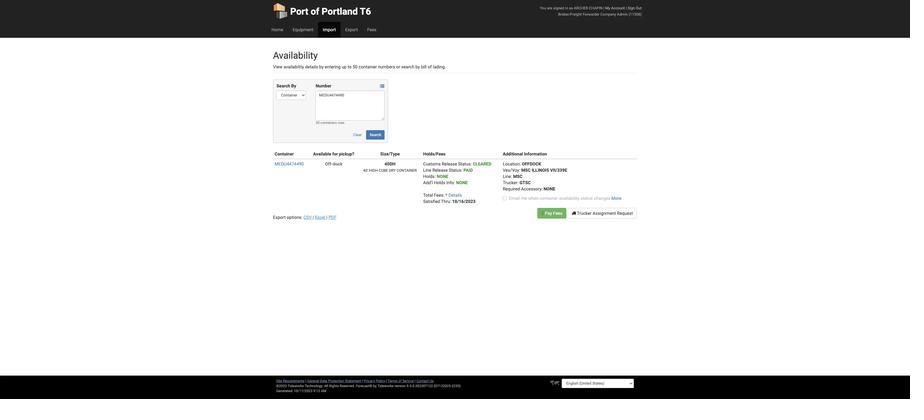 Task type: vqa. For each thing, say whether or not it's contained in the screenshot.
the leftmost availability
yes



Task type: describe. For each thing, give the bounding box(es) containing it.
csv
[[304, 215, 312, 220]]

off-
[[325, 162, 333, 167]]

fees inside "popup button"
[[368, 27, 377, 32]]

you are signed in as archer chapin | my account | sign out broker/freight forwarder company admin (11508)
[[540, 6, 642, 17]]

| left general
[[306, 380, 307, 384]]

dry
[[389, 169, 396, 173]]

forecast®
[[356, 385, 373, 389]]

for
[[333, 152, 338, 157]]

port
[[291, 6, 309, 17]]

me
[[521, 196, 528, 201]]

| up the tideworks
[[386, 380, 387, 384]]

medu4474490 link
[[275, 162, 304, 167]]

line
[[424, 168, 432, 173]]

availability
[[273, 50, 318, 61]]

total
[[424, 193, 433, 198]]

bill
[[421, 64, 427, 69]]

(07122023-
[[434, 385, 452, 389]]

illinois
[[532, 168, 550, 173]]

export options: csv | excel | pdf
[[273, 215, 337, 220]]

1 vertical spatial of
[[428, 64, 432, 69]]

rights
[[329, 385, 339, 389]]

privacy policy link
[[364, 380, 386, 384]]

0 vertical spatial availability
[[284, 64, 304, 69]]

site requirements link
[[276, 380, 305, 384]]

search for search by
[[277, 83, 290, 88]]

service
[[403, 380, 414, 384]]

location
[[503, 162, 520, 167]]

offdock
[[522, 162, 542, 167]]

up
[[342, 64, 347, 69]]

holds:
[[424, 174, 436, 179]]

contact
[[417, 380, 429, 384]]

0 vertical spatial status
[[459, 162, 471, 167]]

| left sign on the right top of the page
[[626, 6, 627, 10]]

numbers
[[378, 64, 396, 69]]

9.5.0.202307122
[[407, 385, 433, 389]]

search
[[402, 64, 415, 69]]

archer
[[574, 6, 589, 10]]

account
[[612, 6, 626, 10]]

assignment
[[593, 211, 617, 216]]

site
[[276, 380, 282, 384]]

chapin
[[590, 6, 603, 10]]

max
[[338, 121, 345, 125]]

or
[[397, 64, 401, 69]]

trucker assignment request
[[577, 211, 634, 216]]

cleared
[[473, 162, 492, 167]]

| left my
[[604, 6, 605, 10]]

0 horizontal spatial 50
[[316, 121, 320, 125]]

required
[[503, 187, 521, 192]]

by
[[292, 83, 297, 88]]

: up ves/voy:
[[520, 162, 521, 167]]

trucker assignment request button
[[568, 208, 638, 219]]

admin
[[618, 12, 628, 17]]

size/type
[[381, 152, 400, 157]]

vii/339e
[[551, 168, 568, 173]]

export button
[[341, 22, 363, 38]]

email
[[510, 196, 520, 201]]

usd image
[[542, 211, 544, 216]]

gtsc
[[520, 180, 531, 185]]

none inside location : offdock ves/voy: msc illinois vii/339e line: msc trucker: gtsc required accessory : none
[[544, 187, 556, 192]]

tideworks
[[378, 385, 394, 389]]

2235)
[[452, 385, 461, 389]]

2 horizontal spatial by
[[416, 64, 420, 69]]

statement
[[345, 380, 361, 384]]

available for pickup?
[[313, 152, 355, 157]]

search by
[[277, 83, 297, 88]]

import button
[[318, 22, 341, 38]]

10/16/2023
[[453, 199, 476, 204]]

information
[[525, 152, 548, 157]]

holds/fees
[[424, 152, 446, 157]]

ves/voy:
[[503, 168, 521, 173]]

: left paid
[[462, 168, 463, 173]]

0 vertical spatial msc
[[522, 168, 531, 173]]

0 vertical spatial release
[[442, 162, 458, 167]]

fees inside button
[[554, 211, 563, 216]]

1 vertical spatial container
[[540, 196, 559, 201]]

policy
[[376, 380, 386, 384]]

to
[[348, 64, 352, 69]]

container
[[275, 152, 294, 157]]

| up forecast®
[[362, 380, 363, 384]]

company
[[601, 12, 617, 17]]

thru:
[[442, 199, 451, 204]]

(11508)
[[629, 12, 642, 17]]

by inside the site requirements | general data protection statement | privacy policy | terms of service | contact us ©2023 tideworks technology. all rights reserved. forecast® by tideworks version 9.5.0.202307122 (07122023-2235) generated: 10/17/2023 9:12 am
[[373, 385, 377, 389]]

broker/freight
[[559, 12, 582, 17]]

export for export options: csv | excel | pdf
[[273, 215, 286, 220]]

©2023 tideworks
[[276, 385, 304, 389]]

1 horizontal spatial 50
[[353, 64, 358, 69]]

my account link
[[606, 6, 626, 10]]

request
[[618, 211, 634, 216]]

portland
[[322, 6, 358, 17]]

all
[[324, 385, 328, 389]]

are
[[548, 6, 553, 10]]

fees:
[[434, 193, 445, 198]]



Task type: locate. For each thing, give the bounding box(es) containing it.
view
[[273, 64, 283, 69]]

1 vertical spatial export
[[273, 215, 286, 220]]

location : offdock ves/voy: msc illinois vii/339e line: msc trucker: gtsc required accessory : none
[[503, 162, 568, 192]]

none
[[437, 174, 449, 179], [457, 180, 468, 185], [544, 187, 556, 192]]

: up paid
[[471, 162, 472, 167]]

view availability details by entering up to 50 container numbers or search by bill of lading.
[[273, 64, 446, 69]]

status up paid
[[459, 162, 471, 167]]

msc
[[522, 168, 531, 173], [514, 174, 523, 179]]

2 horizontal spatial none
[[544, 187, 556, 192]]

status
[[581, 196, 593, 201]]

none right the accessory
[[544, 187, 556, 192]]

0 horizontal spatial none
[[437, 174, 449, 179]]

port of portland t6 link
[[273, 0, 371, 22]]

1 vertical spatial fees
[[554, 211, 563, 216]]

when
[[529, 196, 539, 201]]

requirements
[[283, 380, 305, 384]]

Number text field
[[316, 91, 385, 121]]

pay
[[545, 211, 553, 216]]

0 vertical spatial container
[[359, 64, 377, 69]]

satisfied
[[424, 199, 441, 204]]

1 horizontal spatial export
[[346, 27, 358, 32]]

site requirements | general data protection statement | privacy policy | terms of service | contact us ©2023 tideworks technology. all rights reserved. forecast® by tideworks version 9.5.0.202307122 (07122023-2235) generated: 10/17/2023 9:12 am
[[276, 380, 461, 394]]

export left options:
[[273, 215, 286, 220]]

9:12
[[314, 390, 320, 394]]

us
[[430, 380, 434, 384]]

1 vertical spatial none
[[457, 180, 468, 185]]

2 vertical spatial none
[[544, 187, 556, 192]]

0 vertical spatial export
[[346, 27, 358, 32]]

of right bill
[[428, 64, 432, 69]]

reserved.
[[340, 385, 355, 389]]

of inside the site requirements | general data protection statement | privacy policy | terms of service | contact us ©2023 tideworks technology. all rights reserved. forecast® by tideworks version 9.5.0.202307122 (07122023-2235) generated: 10/17/2023 9:12 am
[[399, 380, 402, 384]]

0 horizontal spatial fees
[[368, 27, 377, 32]]

release down customs on the top
[[433, 168, 448, 173]]

trucker
[[578, 211, 592, 216]]

by
[[319, 64, 324, 69], [416, 64, 420, 69], [373, 385, 377, 389]]

pay fees button
[[538, 208, 567, 219]]

signed
[[554, 6, 565, 10]]

1 vertical spatial release
[[433, 168, 448, 173]]

0 vertical spatial none
[[437, 174, 449, 179]]

1 vertical spatial status
[[449, 168, 462, 173]]

high
[[369, 169, 378, 173]]

1 horizontal spatial by
[[373, 385, 377, 389]]

10/17/2023
[[294, 390, 313, 394]]

msc down ves/voy:
[[514, 174, 523, 179]]

fees down t6
[[368, 27, 377, 32]]

search right clear button
[[370, 133, 382, 137]]

| right csv
[[313, 215, 314, 220]]

am
[[321, 390, 327, 394]]

2 horizontal spatial of
[[428, 64, 432, 69]]

dock
[[333, 162, 343, 167]]

sign
[[628, 6, 636, 10]]

export left fees "popup button"
[[346, 27, 358, 32]]

0 vertical spatial of
[[311, 6, 320, 17]]

1 horizontal spatial availability
[[560, 196, 580, 201]]

equipment
[[293, 27, 314, 32]]

40'
[[364, 169, 368, 173]]

1 vertical spatial availability
[[560, 196, 580, 201]]

fees right the pay
[[554, 211, 563, 216]]

export for export
[[346, 27, 358, 32]]

availability
[[284, 64, 304, 69], [560, 196, 580, 201]]

equipment button
[[288, 22, 318, 38]]

terms of service link
[[388, 380, 414, 384]]

of up 'version'
[[399, 380, 402, 384]]

technology.
[[305, 385, 324, 389]]

off-dock
[[325, 162, 343, 167]]

0 horizontal spatial of
[[311, 6, 320, 17]]

general data protection statement link
[[307, 380, 361, 384]]

50 right to
[[353, 64, 358, 69]]

by left bill
[[416, 64, 420, 69]]

:
[[471, 162, 472, 167], [520, 162, 521, 167], [462, 168, 463, 173], [542, 187, 543, 192]]

changes
[[594, 196, 611, 201]]

container
[[397, 169, 417, 173]]

home
[[272, 27, 284, 32]]

show list image
[[380, 84, 385, 89]]

contact us link
[[417, 380, 434, 384]]

pay fees
[[544, 211, 563, 216]]

forwarder
[[583, 12, 600, 17]]

customs
[[424, 162, 441, 167]]

50 left containers
[[316, 121, 320, 125]]

0 horizontal spatial container
[[359, 64, 377, 69]]

0 horizontal spatial by
[[319, 64, 324, 69]]

additional
[[503, 152, 523, 157]]

clear
[[353, 133, 362, 137]]

search left the by
[[277, 83, 290, 88]]

1 vertical spatial 50
[[316, 121, 320, 125]]

containers
[[321, 121, 337, 125]]

availability up truck image
[[560, 196, 580, 201]]

1 horizontal spatial fees
[[554, 211, 563, 216]]

available
[[313, 152, 331, 157]]

None checkbox
[[503, 197, 507, 201]]

more
[[612, 196, 622, 201]]

in
[[566, 6, 569, 10]]

none right info: on the top left of the page
[[457, 180, 468, 185]]

status left paid
[[449, 168, 462, 173]]

fees button
[[363, 22, 382, 38]]

by right details
[[319, 64, 324, 69]]

0 horizontal spatial export
[[273, 215, 286, 220]]

2 vertical spatial of
[[399, 380, 402, 384]]

of right port
[[311, 6, 320, 17]]

details link
[[449, 193, 462, 198]]

container up the pay
[[540, 196, 559, 201]]

number
[[316, 83, 332, 88]]

by down privacy policy link
[[373, 385, 377, 389]]

1 vertical spatial msc
[[514, 174, 523, 179]]

container right to
[[359, 64, 377, 69]]

info:
[[447, 180, 455, 185]]

0 vertical spatial 50
[[353, 64, 358, 69]]

home button
[[267, 22, 288, 38]]

search inside button
[[370, 133, 382, 137]]

truck image
[[572, 211, 577, 216]]

search for search
[[370, 133, 382, 137]]

customs release status : cleared line release status : paid holds: none add'l holds info: none
[[424, 162, 492, 185]]

trucker:
[[503, 180, 519, 185]]

version
[[395, 385, 406, 389]]

40dh
[[385, 162, 396, 167]]

1 horizontal spatial search
[[370, 133, 382, 137]]

export inside 'popup button'
[[346, 27, 358, 32]]

50 containers max
[[316, 121, 345, 125]]

| left pdf link
[[327, 215, 328, 220]]

0 vertical spatial search
[[277, 83, 290, 88]]

release right customs on the top
[[442, 162, 458, 167]]

: down illinois
[[542, 187, 543, 192]]

medu4474490
[[275, 162, 304, 167]]

availability down availability
[[284, 64, 304, 69]]

|
[[604, 6, 605, 10], [626, 6, 627, 10], [313, 215, 314, 220], [327, 215, 328, 220], [306, 380, 307, 384], [362, 380, 363, 384], [386, 380, 387, 384], [415, 380, 416, 384]]

1 horizontal spatial of
[[399, 380, 402, 384]]

more link
[[612, 196, 622, 201]]

0 horizontal spatial availability
[[284, 64, 304, 69]]

excel link
[[315, 215, 327, 220]]

as
[[570, 6, 574, 10]]

| up 9.5.0.202307122
[[415, 380, 416, 384]]

of inside port of portland t6 link
[[311, 6, 320, 17]]

add'l
[[424, 180, 433, 185]]

pdf
[[329, 215, 337, 220]]

lading.
[[433, 64, 446, 69]]

msc down the offdock
[[522, 168, 531, 173]]

data
[[320, 380, 327, 384]]

t6
[[360, 6, 371, 17]]

cube
[[379, 169, 388, 173]]

none up holds
[[437, 174, 449, 179]]

0 horizontal spatial search
[[277, 83, 290, 88]]

1 vertical spatial search
[[370, 133, 382, 137]]

0 vertical spatial fees
[[368, 27, 377, 32]]

1 horizontal spatial none
[[457, 180, 468, 185]]

import
[[323, 27, 336, 32]]

1 horizontal spatial container
[[540, 196, 559, 201]]

additional information
[[503, 152, 548, 157]]

sign out link
[[628, 6, 642, 10]]

40dh 40' high cube dry container
[[364, 162, 417, 173]]



